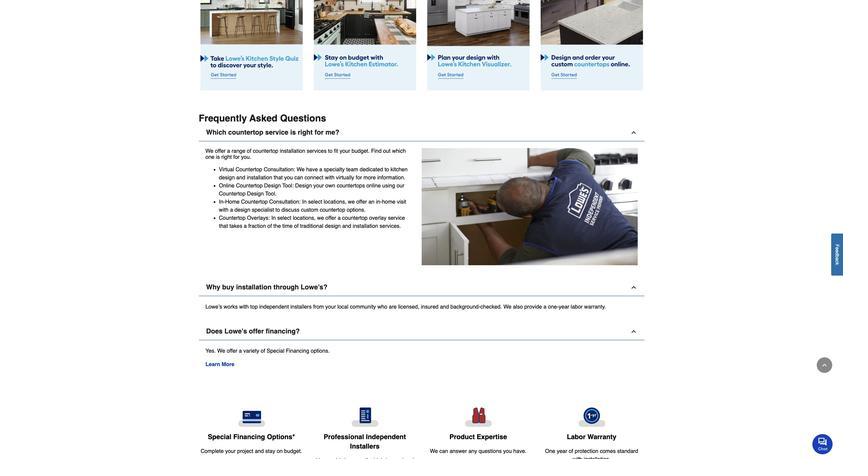 Task type: describe. For each thing, give the bounding box(es) containing it.
2 horizontal spatial to
[[385, 167, 389, 173]]

independent
[[259, 304, 289, 310]]

own
[[326, 183, 336, 189]]

0 vertical spatial year
[[559, 304, 570, 310]]

virtual
[[219, 167, 234, 173]]

for inside virtual countertop consultation: we have a specialty team dedicated to kitchen design and installation that you can connect with virtually for more information. online countertop design tool: design your own countertops online using our countertop design tool. in-home countertop consultation: in select locations, we offer an in-home visit with a design specialist to discuss custom countertop options. countertop overlays: in select locations, we offer a countertop overlay service that takes a fraction of the time of traditional design and installation services.
[[356, 175, 362, 181]]

financing?
[[266, 328, 300, 336]]

buy
[[222, 284, 234, 291]]

virtual countertop consultation: we have a specialty team dedicated to kitchen design and installation that you can connect with virtually for more information. online countertop design tool: design your own countertops online using our countertop design tool. in-home countertop consultation: in select locations, we offer an in-home visit with a design specialist to discuss custom countertop options. countertop overlays: in select locations, we offer a countertop overlay service that takes a fraction of the time of traditional design and installation services.
[[219, 167, 408, 230]]

which countertop service is right for me? button
[[199, 124, 645, 141]]

we right yes.
[[217, 348, 225, 354]]

home
[[382, 199, 396, 205]]

services.
[[380, 223, 401, 230]]

yes. we offer a variety of special financing options.
[[206, 348, 330, 354]]

of left the the
[[268, 223, 272, 230]]

professional independent installers
[[324, 434, 406, 451]]

virtually
[[336, 175, 355, 181]]

discuss
[[282, 207, 300, 213]]

fraction
[[248, 223, 266, 230]]

labor
[[571, 304, 583, 310]]

information.
[[378, 175, 406, 181]]

lowe's inside button
[[225, 328, 247, 336]]

we offer a range of countertop installation services to fit your budget. find out which one is right for you.
[[206, 148, 406, 160]]

lowe's?
[[301, 284, 328, 291]]

stay
[[266, 449, 275, 455]]

countertop left overlay
[[342, 215, 368, 221]]

are
[[389, 304, 397, 310]]

scroll to top element
[[818, 358, 833, 373]]

the
[[274, 223, 281, 230]]

online
[[367, 183, 381, 189]]

traditional
[[300, 223, 324, 230]]

options*
[[267, 434, 295, 441]]

1 horizontal spatial special
[[267, 348, 285, 354]]

using
[[383, 183, 395, 189]]

chevron up image inside scroll to top "element"
[[822, 362, 829, 369]]

0 horizontal spatial design
[[247, 191, 264, 197]]

a dark blue background check icon. image
[[314, 408, 416, 427]]

works
[[224, 304, 238, 310]]

1 horizontal spatial select
[[308, 199, 322, 205]]

of inside we offer a range of countertop installation services to fit your budget. find out which one is right for you.
[[247, 148, 252, 154]]

an
[[369, 199, 375, 205]]

1 vertical spatial can
[[440, 449, 448, 455]]

learn more link
[[206, 362, 235, 368]]

a professional independent installer in a blue vest attaching a white countertop to base cabinets. image
[[422, 148, 638, 266]]

installation inside we offer a range of countertop installation services to fit your budget. find out which one is right for you.
[[280, 148, 306, 154]]

2 vertical spatial design
[[325, 223, 341, 230]]

0 vertical spatial in
[[302, 199, 307, 205]]

asked
[[250, 113, 278, 123]]

budget. inside we offer a range of countertop installation services to fit your budget. find out which one is right for you.
[[352, 148, 370, 154]]

our
[[397, 183, 405, 189]]

tool.
[[266, 191, 277, 197]]

special financing options*
[[208, 434, 295, 441]]

questions
[[479, 449, 502, 455]]

which countertop service is right for me?
[[206, 129, 340, 136]]

countertop inside we offer a range of countertop installation services to fit your budget. find out which one is right for you.
[[253, 148, 279, 154]]

we inside we offer a range of countertop installation services to fit your budget. find out which one is right for you.
[[206, 148, 214, 154]]

countertops
[[337, 183, 365, 189]]

on
[[277, 449, 283, 455]]

team
[[347, 167, 359, 173]]

with left top
[[239, 304, 249, 310]]

countertop down you.
[[236, 167, 262, 173]]

have
[[306, 167, 318, 173]]

you.
[[241, 154, 251, 160]]

home
[[225, 199, 240, 205]]

more
[[364, 175, 376, 181]]

connect
[[305, 175, 324, 181]]

0 horizontal spatial that
[[219, 223, 228, 230]]

me?
[[326, 129, 340, 136]]

custom
[[301, 207, 319, 213]]

you inside virtual countertop consultation: we have a specialty team dedicated to kitchen design and installation that you can connect with virtually for more information. online countertop design tool: design your own countertops online using our countertop design tool. in-home countertop consultation: in select locations, we offer an in-home visit with a design specialist to discuss custom countertop options. countertop overlays: in select locations, we offer a countertop overlay service that takes a fraction of the time of traditional design and installation services.
[[284, 175, 293, 181]]

learn more
[[206, 362, 235, 368]]

frequently
[[199, 113, 247, 123]]

visit
[[397, 199, 407, 205]]

offer inside we offer a range of countertop installation services to fit your budget. find out which one is right for you.
[[215, 148, 226, 154]]

specialty
[[324, 167, 345, 173]]

in-
[[376, 199, 382, 205]]

options. inside virtual countertop consultation: we have a specialty team dedicated to kitchen design and installation that you can connect with virtually for more information. online countertop design tool: design your own countertops online using our countertop design tool. in-home countertop consultation: in select locations, we offer an in-home visit with a design specialist to discuss custom countertop options. countertop overlays: in select locations, we offer a countertop overlay service that takes a fraction of the time of traditional design and installation services.
[[347, 207, 366, 213]]

does lowe's offer financing? button
[[199, 323, 645, 341]]

dedicated
[[360, 167, 383, 173]]

chevron up image for does lowe's offer financing?
[[631, 328, 637, 335]]

installation up tool.
[[247, 175, 272, 181]]

0 vertical spatial locations,
[[324, 199, 347, 205]]

with inside the one year of protection comes standard with installation.
[[573, 457, 583, 459]]

independent
[[366, 434, 406, 441]]

a dark blue credit card icon. image
[[200, 408, 303, 428]]

1 horizontal spatial you
[[504, 449, 512, 455]]

we can answer any questions you have.
[[430, 449, 527, 455]]

offer inside button
[[249, 328, 264, 336]]

in-
[[219, 199, 225, 205]]

professional
[[324, 434, 364, 441]]

product expertise
[[450, 434, 507, 441]]

top
[[250, 304, 258, 310]]

community
[[350, 304, 376, 310]]

which
[[392, 148, 406, 154]]

protection
[[575, 449, 599, 455]]

right inside we offer a range of countertop installation services to fit your budget. find out which one is right for you.
[[222, 154, 232, 160]]

also
[[513, 304, 523, 310]]

standard
[[618, 449, 639, 455]]

plan your design with lowe's kitchen visualizer. get started. image
[[427, 0, 530, 90]]

frequently asked questions
[[199, 113, 326, 123]]

services
[[307, 148, 327, 154]]

more
[[222, 362, 235, 368]]

we inside virtual countertop consultation: we have a specialty team dedicated to kitchen design and installation that you can connect with virtually for more information. online countertop design tool: design your own countertops online using our countertop design tool. in-home countertop consultation: in select locations, we offer an in-home visit with a design specialist to discuss custom countertop options. countertop overlays: in select locations, we offer a countertop overlay service that takes a fraction of the time of traditional design and installation services.
[[297, 167, 305, 173]]

checked.
[[481, 304, 502, 310]]

from
[[313, 304, 324, 310]]

tool:
[[283, 183, 294, 189]]

take lowe's kitchen style quiz to discover your style. get started. image
[[200, 0, 303, 90]]

learn
[[206, 362, 220, 368]]

1 vertical spatial select
[[278, 215, 292, 221]]

1 vertical spatial we
[[317, 215, 324, 221]]

to inside we offer a range of countertop installation services to fit your budget. find out which one is right for you.
[[328, 148, 333, 154]]

0 vertical spatial that
[[274, 175, 283, 181]]

one year of protection comes standard with installation.
[[546, 449, 639, 459]]

f
[[835, 244, 841, 247]]

product
[[450, 434, 475, 441]]

1 e from the top
[[835, 247, 841, 250]]

0 horizontal spatial lowe's
[[206, 304, 222, 310]]

any
[[469, 449, 478, 455]]

of right variety
[[261, 348, 265, 354]]

overlays:
[[247, 215, 270, 221]]

labor
[[567, 434, 586, 441]]

1 vertical spatial options.
[[311, 348, 330, 354]]

a blue 1-year labor warranty icon. image
[[541, 408, 644, 428]]

2 vertical spatial to
[[276, 207, 280, 213]]

chevron up image for why buy installation through lowe's?
[[631, 284, 637, 291]]

warranty.
[[585, 304, 606, 310]]



Task type: vqa. For each thing, say whether or not it's contained in the screenshot.
topmost Toilet
no



Task type: locate. For each thing, give the bounding box(es) containing it.
design up online
[[219, 175, 235, 181]]

locations,
[[324, 199, 347, 205], [293, 215, 316, 221]]

stay on budget with lowe's kitchen estimator. get started. image
[[314, 0, 416, 90]]

of up you.
[[247, 148, 252, 154]]

2 horizontal spatial design
[[295, 183, 312, 189]]

licensed,
[[398, 304, 420, 310]]

1 horizontal spatial lowe's
[[225, 328, 247, 336]]

0 horizontal spatial right
[[222, 154, 232, 160]]

0 vertical spatial lowe's
[[206, 304, 222, 310]]

offer left range
[[215, 148, 226, 154]]

your right the fit
[[340, 148, 350, 154]]

0 horizontal spatial chevron up image
[[631, 129, 637, 136]]

countertop up range
[[228, 129, 264, 136]]

0 horizontal spatial we
[[317, 215, 324, 221]]

0 vertical spatial service
[[265, 129, 289, 136]]

year
[[559, 304, 570, 310], [557, 449, 568, 455]]

warranty
[[588, 434, 617, 441]]

service up services. on the top
[[388, 215, 405, 221]]

1 vertical spatial is
[[216, 154, 220, 160]]

installation down overlay
[[353, 223, 378, 230]]

with
[[325, 175, 335, 181], [219, 207, 229, 213], [239, 304, 249, 310], [573, 457, 583, 459]]

takes
[[230, 223, 242, 230]]

right
[[298, 129, 313, 136], [222, 154, 232, 160]]

1 vertical spatial special
[[208, 434, 232, 441]]

installation left services
[[280, 148, 306, 154]]

1 horizontal spatial for
[[315, 129, 324, 136]]

have.
[[514, 449, 527, 455]]

design
[[264, 183, 281, 189], [295, 183, 312, 189], [247, 191, 264, 197]]

1 vertical spatial budget.
[[284, 449, 302, 455]]

lowe's
[[206, 304, 222, 310], [225, 328, 247, 336]]

locations, down own
[[324, 199, 347, 205]]

chevron up image inside why buy installation through lowe's? button
[[631, 284, 637, 291]]

0 vertical spatial for
[[315, 129, 324, 136]]

offer
[[215, 148, 226, 154], [357, 199, 367, 205], [326, 215, 336, 221], [249, 328, 264, 336], [227, 348, 238, 354]]

0 vertical spatial can
[[295, 175, 303, 181]]

design right traditional
[[325, 223, 341, 230]]

we down countertops
[[348, 199, 355, 205]]

right up virtual
[[222, 154, 232, 160]]

0 vertical spatial budget.
[[352, 148, 370, 154]]

0 vertical spatial to
[[328, 148, 333, 154]]

with down the in-
[[219, 207, 229, 213]]

we left have
[[297, 167, 305, 173]]

countertop
[[228, 129, 264, 136], [253, 148, 279, 154], [320, 207, 346, 213], [342, 215, 368, 221]]

1 chevron up image from the top
[[631, 284, 637, 291]]

0 vertical spatial design
[[219, 175, 235, 181]]

0 vertical spatial financing
[[286, 348, 310, 354]]

consultation: up tool:
[[264, 167, 295, 173]]

design up tool.
[[264, 183, 281, 189]]

right inside which countertop service is right for me? button
[[298, 129, 313, 136]]

consultation: up discuss
[[269, 199, 301, 205]]

comes
[[600, 449, 616, 455]]

financing up complete your project and stay on budget.
[[233, 434, 265, 441]]

1 horizontal spatial in
[[302, 199, 307, 205]]

with up own
[[325, 175, 335, 181]]

is
[[291, 129, 296, 136], [216, 154, 220, 160]]

financing down the financing?
[[286, 348, 310, 354]]

for left me?
[[315, 129, 324, 136]]

does lowe's offer financing?
[[206, 328, 300, 336]]

and
[[236, 175, 245, 181], [343, 223, 352, 230], [440, 304, 449, 310], [255, 449, 264, 455]]

1 vertical spatial you
[[504, 449, 512, 455]]

provide
[[525, 304, 542, 310]]

fit
[[334, 148, 338, 154]]

range
[[232, 148, 246, 154]]

is inside button
[[291, 129, 296, 136]]

chevron up image
[[631, 284, 637, 291], [631, 328, 637, 335]]

we up the one
[[206, 148, 214, 154]]

lowe's right 'does'
[[225, 328, 247, 336]]

for
[[315, 129, 324, 136], [233, 154, 240, 160], [356, 175, 362, 181]]

for inside we offer a range of countertop installation services to fit your budget. find out which one is right for you.
[[233, 154, 240, 160]]

for down team
[[356, 175, 362, 181]]

labor warranty
[[567, 434, 617, 441]]

is down "questions"
[[291, 129, 296, 136]]

0 horizontal spatial in
[[272, 215, 276, 221]]

countertop down which countertop service is right for me?
[[253, 148, 279, 154]]

specialist
[[252, 207, 274, 213]]

consultation:
[[264, 167, 295, 173], [269, 199, 301, 205]]

design and order your custom countertops online. get started. image
[[541, 0, 644, 90]]

answer
[[450, 449, 467, 455]]

you left have.
[[504, 449, 512, 455]]

expertise
[[477, 434, 507, 441]]

countertop up takes
[[219, 215, 246, 221]]

countertop
[[236, 167, 262, 173], [236, 183, 263, 189], [219, 191, 246, 197], [241, 199, 268, 205], [219, 215, 246, 221]]

1 horizontal spatial design
[[264, 183, 281, 189]]

offer down own
[[326, 215, 336, 221]]

1 horizontal spatial service
[[388, 215, 405, 221]]

chevron up image
[[631, 129, 637, 136], [822, 362, 829, 369]]

we left also
[[504, 304, 512, 310]]

design down home
[[235, 207, 251, 213]]

0 vertical spatial we
[[348, 199, 355, 205]]

your right from
[[326, 304, 336, 310]]

f e e d b a c k
[[835, 244, 841, 265]]

time
[[283, 223, 293, 230]]

one
[[546, 449, 556, 455]]

0 vertical spatial special
[[267, 348, 285, 354]]

your inside we offer a range of countertop installation services to fit your budget. find out which one is right for you.
[[340, 148, 350, 154]]

of right time
[[294, 223, 299, 230]]

1 vertical spatial that
[[219, 223, 228, 230]]

why buy installation through lowe's? button
[[199, 279, 645, 296]]

1 vertical spatial to
[[385, 167, 389, 173]]

for down range
[[233, 154, 240, 160]]

online
[[219, 183, 235, 189]]

1 horizontal spatial can
[[440, 449, 448, 455]]

0 vertical spatial chevron up image
[[631, 284, 637, 291]]

1 vertical spatial design
[[235, 207, 251, 213]]

which
[[206, 129, 227, 136]]

your inside virtual countertop consultation: we have a specialty team dedicated to kitchen design and installation that you can connect with virtually for more information. online countertop design tool: design your own countertops online using our countertop design tool. in-home countertop consultation: in select locations, we offer an in-home visit with a design specialist to discuss custom countertop options. countertop overlays: in select locations, we offer a countertop overlay service that takes a fraction of the time of traditional design and installation services.
[[314, 183, 324, 189]]

your
[[340, 148, 350, 154], [314, 183, 324, 189], [326, 304, 336, 310], [225, 449, 236, 455]]

0 vertical spatial chevron up image
[[631, 129, 637, 136]]

can
[[295, 175, 303, 181], [440, 449, 448, 455]]

to left discuss
[[276, 207, 280, 213]]

you up tool:
[[284, 175, 293, 181]]

can left answer
[[440, 449, 448, 455]]

0 horizontal spatial locations,
[[293, 215, 316, 221]]

a
[[227, 148, 230, 154], [320, 167, 323, 173], [230, 207, 233, 213], [338, 215, 341, 221], [244, 223, 247, 230], [835, 258, 841, 260], [544, 304, 547, 310], [239, 348, 242, 354]]

1 horizontal spatial locations,
[[324, 199, 347, 205]]

0 horizontal spatial service
[[265, 129, 289, 136]]

of down the labor
[[569, 449, 574, 455]]

1 vertical spatial for
[[233, 154, 240, 160]]

complete
[[201, 449, 224, 455]]

1 vertical spatial right
[[222, 154, 232, 160]]

that left takes
[[219, 223, 228, 230]]

1 vertical spatial year
[[557, 449, 568, 455]]

b
[[835, 255, 841, 258]]

installation
[[280, 148, 306, 154], [247, 175, 272, 181], [353, 223, 378, 230], [236, 284, 272, 291]]

1 horizontal spatial we
[[348, 199, 355, 205]]

0 horizontal spatial select
[[278, 215, 292, 221]]

yes.
[[206, 348, 216, 354]]

lowe's works with top independent installers from your local community who are licensed, insured and background-checked. we also provide a one-year labor warranty.
[[206, 304, 606, 310]]

2 e from the top
[[835, 250, 841, 253]]

project
[[237, 449, 254, 455]]

service inside virtual countertop consultation: we have a specialty team dedicated to kitchen design and installation that you can connect with virtually for more information. online countertop design tool: design your own countertops online using our countertop design tool. in-home countertop consultation: in select locations, we offer an in-home visit with a design specialist to discuss custom countertop options. countertop overlays: in select locations, we offer a countertop overlay service that takes a fraction of the time of traditional design and installation services.
[[388, 215, 405, 221]]

select up custom on the top of the page
[[308, 199, 322, 205]]

0 vertical spatial you
[[284, 175, 293, 181]]

why
[[206, 284, 221, 291]]

options.
[[347, 207, 366, 213], [311, 348, 330, 354]]

1 vertical spatial lowe's
[[225, 328, 247, 336]]

out
[[383, 148, 391, 154]]

background-
[[451, 304, 481, 310]]

in up custom on the top of the page
[[302, 199, 307, 205]]

0 horizontal spatial financing
[[233, 434, 265, 441]]

chat invite button image
[[813, 434, 834, 455]]

1 vertical spatial in
[[272, 215, 276, 221]]

budget. left find
[[352, 148, 370, 154]]

of
[[247, 148, 252, 154], [268, 223, 272, 230], [294, 223, 299, 230], [261, 348, 265, 354], [569, 449, 574, 455]]

that up tool:
[[274, 175, 283, 181]]

year inside the one year of protection comes standard with installation.
[[557, 449, 568, 455]]

in up the the
[[272, 215, 276, 221]]

we up traditional
[[317, 215, 324, 221]]

chevron up image inside does lowe's offer financing? button
[[631, 328, 637, 335]]

does
[[206, 328, 223, 336]]

your left project
[[225, 449, 236, 455]]

we left answer
[[430, 449, 438, 455]]

1 horizontal spatial right
[[298, 129, 313, 136]]

0 horizontal spatial can
[[295, 175, 303, 181]]

0 vertical spatial right
[[298, 129, 313, 136]]

0 vertical spatial select
[[308, 199, 322, 205]]

d
[[835, 253, 841, 255]]

your down connect
[[314, 183, 324, 189]]

1 horizontal spatial chevron up image
[[822, 362, 829, 369]]

offer left the an
[[357, 199, 367, 205]]

offer up variety
[[249, 328, 264, 336]]

year left labor
[[559, 304, 570, 310]]

0 horizontal spatial budget.
[[284, 449, 302, 455]]

0 horizontal spatial for
[[233, 154, 240, 160]]

questions
[[280, 113, 326, 123]]

c
[[835, 260, 841, 263]]

a inside we offer a range of countertop installation services to fit your budget. find out which one is right for you.
[[227, 148, 230, 154]]

2 vertical spatial for
[[356, 175, 362, 181]]

1 vertical spatial service
[[388, 215, 405, 221]]

service inside button
[[265, 129, 289, 136]]

design down connect
[[295, 183, 312, 189]]

kitchen
[[391, 167, 408, 173]]

countertop up home
[[219, 191, 246, 197]]

e up b
[[835, 250, 841, 253]]

locations, down custom on the top of the page
[[293, 215, 316, 221]]

budget. right on
[[284, 449, 302, 455]]

with down protection at the right of page
[[573, 457, 583, 459]]

countertop right custom on the top of the page
[[320, 207, 346, 213]]

k
[[835, 263, 841, 265]]

e
[[835, 247, 841, 250], [835, 250, 841, 253]]

0 horizontal spatial is
[[216, 154, 220, 160]]

design left tool.
[[247, 191, 264, 197]]

installation inside button
[[236, 284, 272, 291]]

a lowe's red vest icon. image
[[427, 408, 530, 427]]

chevron up image inside which countertop service is right for me? button
[[631, 129, 637, 136]]

1 vertical spatial consultation:
[[269, 199, 301, 205]]

select
[[308, 199, 322, 205], [278, 215, 292, 221]]

complete your project and stay on budget.
[[201, 449, 302, 455]]

lowe's left the works
[[206, 304, 222, 310]]

right down "questions"
[[298, 129, 313, 136]]

countertop right online
[[236, 183, 263, 189]]

special down the financing?
[[267, 348, 285, 354]]

insured
[[421, 304, 439, 310]]

1 horizontal spatial options.
[[347, 207, 366, 213]]

a inside button
[[835, 258, 841, 260]]

service down asked
[[265, 129, 289, 136]]

0 vertical spatial consultation:
[[264, 167, 295, 173]]

countertop inside button
[[228, 129, 264, 136]]

why buy installation through lowe's?
[[206, 284, 328, 291]]

variety
[[244, 348, 259, 354]]

1 horizontal spatial financing
[[286, 348, 310, 354]]

offer up more
[[227, 348, 238, 354]]

1 vertical spatial chevron up image
[[631, 328, 637, 335]]

for inside button
[[315, 129, 324, 136]]

1 horizontal spatial to
[[328, 148, 333, 154]]

1 horizontal spatial that
[[274, 175, 283, 181]]

is right the one
[[216, 154, 220, 160]]

year right one
[[557, 449, 568, 455]]

0 horizontal spatial to
[[276, 207, 280, 213]]

0 vertical spatial options.
[[347, 207, 366, 213]]

1 horizontal spatial budget.
[[352, 148, 370, 154]]

1 vertical spatial chevron up image
[[822, 362, 829, 369]]

installation up top
[[236, 284, 272, 291]]

0 horizontal spatial you
[[284, 175, 293, 181]]

can left connect
[[295, 175, 303, 181]]

through
[[274, 284, 299, 291]]

special up complete
[[208, 434, 232, 441]]

0 vertical spatial is
[[291, 129, 296, 136]]

2 chevron up image from the top
[[631, 328, 637, 335]]

countertop up specialist
[[241, 199, 268, 205]]

design
[[219, 175, 235, 181], [235, 207, 251, 213], [325, 223, 341, 230]]

0 horizontal spatial special
[[208, 434, 232, 441]]

select up time
[[278, 215, 292, 221]]

to left the fit
[[328, 148, 333, 154]]

e up d
[[835, 247, 841, 250]]

1 vertical spatial financing
[[233, 434, 265, 441]]

financing
[[286, 348, 310, 354], [233, 434, 265, 441]]

to up information.
[[385, 167, 389, 173]]

of inside the one year of protection comes standard with installation.
[[569, 449, 574, 455]]

1 vertical spatial locations,
[[293, 215, 316, 221]]

2 horizontal spatial for
[[356, 175, 362, 181]]

0 horizontal spatial options.
[[311, 348, 330, 354]]

local
[[338, 304, 349, 310]]

is inside we offer a range of countertop installation services to fit your budget. find out which one is right for you.
[[216, 154, 220, 160]]

one-
[[548, 304, 559, 310]]

1 horizontal spatial is
[[291, 129, 296, 136]]

can inside virtual countertop consultation: we have a specialty team dedicated to kitchen design and installation that you can connect with virtually for more information. online countertop design tool: design your own countertops online using our countertop design tool. in-home countertop consultation: in select locations, we offer an in-home visit with a design specialist to discuss custom countertop options. countertop overlays: in select locations, we offer a countertop overlay service that takes a fraction of the time of traditional design and installation services.
[[295, 175, 303, 181]]



